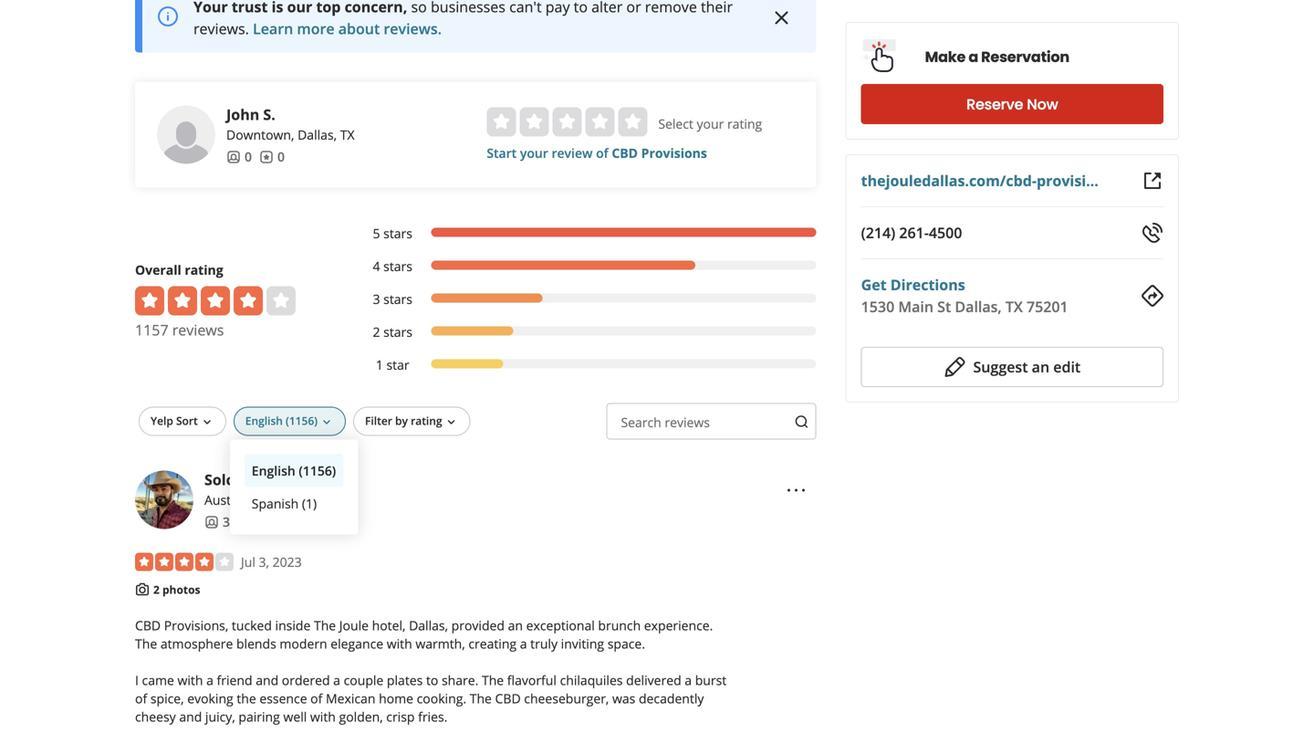 Task type: locate. For each thing, give the bounding box(es) containing it.
jul 3, 2023
[[241, 554, 302, 571]]

0 vertical spatial 2
[[373, 323, 380, 341]]

friends element down austin,
[[205, 513, 245, 531]]

reviews for 1157 reviews
[[172, 320, 224, 340]]

75201
[[1027, 297, 1069, 316]]

1 0 from the left
[[245, 148, 252, 165]]

reviews. down so
[[384, 19, 442, 39]]

1 horizontal spatial with
[[310, 708, 336, 726]]

1 horizontal spatial an
[[1032, 357, 1050, 377]]

16 friends v2 image
[[226, 150, 241, 164], [205, 515, 219, 530]]

0 right 16 review v2 image
[[278, 148, 285, 165]]

a left truly
[[520, 635, 527, 653]]

1 4 star rating image from the top
[[135, 286, 296, 316]]

reviews element
[[259, 148, 285, 166], [252, 513, 292, 531]]

1 horizontal spatial 16 chevron down v2 image
[[444, 415, 459, 430]]

thejouledallas.com/cbd-provisi… link
[[862, 171, 1099, 190]]

1 vertical spatial an
[[508, 617, 523, 634]]

friends element containing 0
[[226, 148, 252, 166]]

with up the evoking
[[178, 672, 203, 689]]

1 horizontal spatial reviews
[[665, 414, 710, 431]]

john s. downtown, dallas, tx
[[226, 105, 355, 144]]

1 vertical spatial cbd
[[135, 617, 161, 634]]

1 vertical spatial reviews element
[[252, 513, 292, 531]]

1 vertical spatial 4 star rating image
[[135, 553, 234, 571]]

about
[[339, 19, 380, 39]]

(1)
[[302, 495, 317, 512]]

0 horizontal spatial and
[[179, 708, 202, 726]]

(1156) inside dropdown button
[[286, 413, 318, 428]]

reviews element containing 0
[[259, 148, 285, 166]]

stars right the '3'
[[384, 291, 413, 308]]

rating right by
[[411, 413, 442, 428]]

the up modern
[[314, 617, 336, 634]]

rating for filter by rating
[[411, 413, 442, 428]]

0 left 16 review v2 image
[[245, 148, 252, 165]]

0 vertical spatial dallas,
[[298, 126, 337, 144]]

rating right select
[[728, 115, 763, 133]]

0 vertical spatial an
[[1032, 357, 1050, 377]]

3 stars
[[373, 291, 413, 308]]

2 for 2 stars
[[373, 323, 380, 341]]

16 chevron down v2 image for filter by rating
[[444, 415, 459, 430]]

the
[[314, 617, 336, 634], [135, 635, 157, 653], [482, 672, 504, 689], [470, 690, 492, 707]]

to right pay
[[574, 0, 588, 17]]

to up cooking.
[[426, 672, 439, 689]]

1 horizontal spatial dallas,
[[409, 617, 448, 634]]

well
[[283, 708, 307, 726]]

main
[[899, 297, 934, 316]]

with
[[387, 635, 412, 653], [178, 672, 203, 689], [310, 708, 336, 726]]

friends element left 16 review v2 image
[[226, 148, 252, 166]]

select
[[659, 115, 694, 133]]

english (1156) inside english (1156) dropdown button
[[245, 413, 318, 428]]

atmosphere
[[161, 635, 233, 653]]

1
[[376, 356, 383, 374]]

reviews element down downtown,
[[259, 148, 285, 166]]

truly
[[531, 635, 558, 653]]

your for start
[[520, 144, 549, 162]]

1 vertical spatial dallas,
[[956, 297, 1002, 316]]

exceptional
[[527, 617, 595, 634]]

decadently
[[639, 690, 704, 707]]

0 vertical spatial 4 star rating image
[[135, 286, 296, 316]]

your right start
[[520, 144, 549, 162]]

friends element for solomon r.
[[205, 513, 245, 531]]

info alert
[[135, 0, 817, 53]]

24 info v2 image
[[157, 6, 179, 28]]

2 stars from the top
[[384, 258, 413, 275]]

0 vertical spatial reviews element
[[259, 148, 285, 166]]

yelp
[[151, 413, 173, 428]]

stars right '5'
[[384, 225, 413, 242]]

stars inside "element"
[[384, 323, 413, 341]]

23
[[319, 474, 330, 486]]

0 vertical spatial reviews
[[172, 320, 224, 340]]

filter by rating button
[[353, 407, 471, 436]]

menu image
[[786, 479, 808, 501]]

(1156) up english (1156) button
[[286, 413, 318, 428]]

1 vertical spatial 16 friends v2 image
[[205, 515, 219, 530]]

0 horizontal spatial cbd
[[135, 617, 161, 634]]

2 vertical spatial tx
[[249, 491, 263, 509]]

0 vertical spatial and
[[256, 672, 279, 689]]

friends element for john s.
[[226, 148, 252, 166]]

0 horizontal spatial tx
[[249, 491, 263, 509]]

reviews right 1157
[[172, 320, 224, 340]]

filter reviews by 1 star rating element
[[354, 356, 817, 374]]

select your rating
[[659, 115, 763, 133]]

so
[[411, 0, 427, 17]]

provisions
[[642, 144, 707, 162]]

pay
[[546, 0, 570, 17]]

filter by rating
[[365, 413, 442, 428]]

a left burst
[[685, 672, 692, 689]]

1 16 chevron down v2 image from the left
[[320, 415, 334, 430]]

came
[[142, 672, 174, 689]]

2 down the '3'
[[373, 323, 380, 341]]

(1156) inside button
[[299, 462, 336, 480]]

16 chevron down v2 image inside filter by rating dropdown button
[[444, 415, 459, 430]]

16 friends v2 image left 300
[[205, 515, 219, 530]]

mexican
[[326, 690, 376, 707]]

16 friends v2 image left 16 review v2 image
[[226, 150, 241, 164]]

s.
[[263, 105, 276, 124]]

warmth,
[[416, 635, 465, 653]]

stars right 4 at the top of page
[[384, 258, 413, 275]]

0 vertical spatial 16 friends v2 image
[[226, 150, 241, 164]]

2 right the 16 camera v2 icon
[[153, 582, 160, 597]]

cbd down the 16 camera v2 icon
[[135, 617, 161, 634]]

1 vertical spatial english (1156)
[[252, 462, 336, 480]]

0
[[245, 148, 252, 165], [278, 148, 285, 165]]

close image
[[771, 7, 793, 29]]

of right review
[[596, 144, 609, 162]]

search reviews
[[621, 414, 710, 431]]

can't
[[510, 0, 542, 17]]

0 vertical spatial to
[[574, 0, 588, 17]]

2 photos
[[153, 582, 200, 597]]

reserve now link
[[862, 84, 1164, 124]]

provisi…
[[1037, 171, 1099, 190]]

0 inside friends element
[[245, 148, 252, 165]]

cbd
[[612, 144, 638, 162], [135, 617, 161, 634], [495, 690, 521, 707]]

cbd left provisions
[[612, 144, 638, 162]]

with down hotel,
[[387, 635, 412, 653]]

space.
[[608, 635, 646, 653]]

friends element containing 300
[[205, 513, 245, 531]]

filter reviews by 2 stars rating element
[[354, 323, 817, 341]]

filter reviews by 5 stars rating element
[[354, 224, 817, 243]]

austin,
[[205, 491, 245, 509]]

261-
[[900, 223, 929, 242]]

0 horizontal spatial 0
[[245, 148, 252, 165]]

edit
[[1054, 357, 1081, 377]]

1 horizontal spatial cbd
[[495, 690, 521, 707]]

a
[[969, 47, 979, 67], [520, 635, 527, 653], [206, 672, 214, 689], [333, 672, 341, 689], [685, 672, 692, 689]]

0 horizontal spatial dallas,
[[298, 126, 337, 144]]

1 vertical spatial to
[[426, 672, 439, 689]]

1 horizontal spatial 2
[[373, 323, 380, 341]]

1 vertical spatial with
[[178, 672, 203, 689]]

tx right downtown,
[[340, 126, 355, 144]]

2 reviews. from the left
[[384, 19, 442, 39]]

(no rating) image
[[487, 107, 648, 137]]

2 horizontal spatial cbd
[[612, 144, 638, 162]]

0 vertical spatial your
[[697, 115, 724, 133]]

16 chevron down v2 image right filter by rating
[[444, 415, 459, 430]]

0 vertical spatial tx
[[340, 126, 355, 144]]

1 horizontal spatial your
[[697, 115, 724, 133]]

0 horizontal spatial with
[[178, 672, 203, 689]]

1 vertical spatial tx
[[1006, 297, 1023, 316]]

1 horizontal spatial and
[[256, 672, 279, 689]]

reviews
[[172, 320, 224, 340], [665, 414, 710, 431]]

1 vertical spatial your
[[520, 144, 549, 162]]

3 stars from the top
[[384, 291, 413, 308]]

jul
[[241, 554, 256, 571]]

0 vertical spatial english (1156)
[[245, 413, 318, 428]]

to inside i came with a friend and ordered a couple plates to share. the flavorful chilaquiles delivered a burst of spice, evoking the essence of mexican home cooking. the cbd cheeseburger, was decadently cheesy and juicy, pairing well with golden, crisp fries.
[[426, 672, 439, 689]]

None radio
[[618, 107, 648, 137]]

16 chevron down v2 image left filter on the bottom
[[320, 415, 334, 430]]

and up the essence
[[256, 672, 279, 689]]

make
[[926, 47, 966, 67]]

yelp sort button
[[139, 407, 226, 436]]

0 horizontal spatial 2
[[153, 582, 160, 597]]

overall
[[135, 261, 181, 279]]

dallas, up warmth,
[[409, 617, 448, 634]]

0 vertical spatial rating
[[728, 115, 763, 133]]

dallas,
[[298, 126, 337, 144], [956, 297, 1002, 316], [409, 617, 448, 634]]

0 horizontal spatial 16 friends v2 image
[[205, 515, 219, 530]]

  text field
[[607, 403, 817, 440]]

0 horizontal spatial reviews.
[[194, 19, 249, 39]]

of
[[596, 144, 609, 162], [135, 690, 147, 707], [311, 690, 323, 707]]

1 stars from the top
[[384, 225, 413, 242]]

burst
[[696, 672, 727, 689]]

their
[[701, 0, 733, 17]]

of down the i
[[135, 690, 147, 707]]

the
[[237, 690, 256, 707]]

16 chevron down v2 image
[[320, 415, 334, 430], [444, 415, 459, 430]]

reviews right search
[[665, 414, 710, 431]]

2 16 chevron down v2 image from the left
[[444, 415, 459, 430]]

reviews for search reviews
[[665, 414, 710, 431]]

1 vertical spatial 2
[[153, 582, 160, 597]]

16 chevron down v2 image inside english (1156) dropdown button
[[320, 415, 334, 430]]

rating right overall
[[185, 261, 223, 279]]

rating
[[728, 115, 763, 133], [185, 261, 223, 279], [411, 413, 442, 428]]

1 reviews. from the left
[[194, 19, 249, 39]]

tx left 75201
[[1006, 297, 1023, 316]]

2 vertical spatial rating
[[411, 413, 442, 428]]

0 vertical spatial with
[[387, 635, 412, 653]]

1 vertical spatial (1156)
[[299, 462, 336, 480]]

english inside dropdown button
[[245, 413, 283, 428]]

with right well
[[310, 708, 336, 726]]

0 horizontal spatial rating
[[185, 261, 223, 279]]

0 vertical spatial english
[[245, 413, 283, 428]]

dallas, right st
[[956, 297, 1002, 316]]

1 vertical spatial english
[[252, 462, 296, 480]]

(1156) up '(1)'
[[299, 462, 336, 480]]

1 horizontal spatial rating
[[411, 413, 442, 428]]

dallas, right downtown,
[[298, 126, 337, 144]]

1 horizontal spatial tx
[[340, 126, 355, 144]]

2 horizontal spatial tx
[[1006, 297, 1023, 316]]

spanish (1) button
[[245, 487, 344, 520]]

2 vertical spatial dallas,
[[409, 617, 448, 634]]

0 vertical spatial friends element
[[226, 148, 252, 166]]

rating element
[[487, 107, 648, 137]]

2 stars
[[373, 323, 413, 341]]

1 vertical spatial friends element
[[205, 513, 245, 531]]

4 star rating image up '1157 reviews'
[[135, 286, 296, 316]]

16 camera v2 image
[[135, 582, 150, 597]]

photos
[[162, 582, 200, 597]]

0 vertical spatial (1156)
[[286, 413, 318, 428]]

english inside button
[[252, 462, 296, 480]]

1 vertical spatial rating
[[185, 261, 223, 279]]

reviews element down the "spanish" at the bottom of page
[[252, 513, 292, 531]]

english for english (1156) button
[[252, 462, 296, 480]]

2 horizontal spatial dallas,
[[956, 297, 1002, 316]]

2 4 star rating image from the top
[[135, 553, 234, 571]]

2 horizontal spatial with
[[387, 635, 412, 653]]

an left edit
[[1032, 357, 1050, 377]]

english (1156) inside english (1156) button
[[252, 462, 336, 480]]

rating inside dropdown button
[[411, 413, 442, 428]]

tx down 'solomon r.'
[[249, 491, 263, 509]]

0 horizontal spatial reviews
[[172, 320, 224, 340]]

0 inside reviews element
[[278, 148, 285, 165]]

sort
[[176, 413, 198, 428]]

2 inside "element"
[[373, 323, 380, 341]]

reviews.
[[194, 19, 249, 39], [384, 19, 442, 39]]

crisp
[[387, 708, 415, 726]]

1 horizontal spatial reviews.
[[384, 19, 442, 39]]

2 0 from the left
[[278, 148, 285, 165]]

4500
[[929, 223, 963, 242]]

reviews. left learn
[[194, 19, 249, 39]]

0 horizontal spatial 16 chevron down v2 image
[[320, 415, 334, 430]]

tx inside elite 23 austin, tx
[[249, 491, 263, 509]]

1 horizontal spatial 0
[[278, 148, 285, 165]]

cbd provisions, tucked inside the joule hotel, dallas, provided an exceptional brunch experience. the atmosphere blends modern elegance with warmth, creating a truly inviting space.
[[135, 617, 713, 653]]

2 vertical spatial cbd
[[495, 690, 521, 707]]

of down ordered
[[311, 690, 323, 707]]

reserve now
[[967, 94, 1059, 115]]

a right make
[[969, 47, 979, 67]]

friends element
[[226, 148, 252, 166], [205, 513, 245, 531]]

stars up star
[[384, 323, 413, 341]]

to
[[574, 0, 588, 17], [426, 672, 439, 689]]

1 vertical spatial reviews
[[665, 414, 710, 431]]

star
[[387, 356, 410, 374]]

your right select
[[697, 115, 724, 133]]

0 horizontal spatial an
[[508, 617, 523, 634]]

None radio
[[487, 107, 516, 137], [520, 107, 549, 137], [553, 107, 582, 137], [586, 107, 615, 137], [487, 107, 516, 137], [520, 107, 549, 137], [553, 107, 582, 137], [586, 107, 615, 137]]

4 star rating image
[[135, 286, 296, 316], [135, 553, 234, 571]]

your
[[697, 115, 724, 133], [520, 144, 549, 162]]

an up creating
[[508, 617, 523, 634]]

1 horizontal spatial 16 friends v2 image
[[226, 150, 241, 164]]

4 star rating image for jul 3, 2023
[[135, 553, 234, 571]]

4 stars from the top
[[384, 323, 413, 341]]

spice,
[[151, 690, 184, 707]]

0 horizontal spatial your
[[520, 144, 549, 162]]

cbd down "flavorful"
[[495, 690, 521, 707]]

a up the evoking
[[206, 672, 214, 689]]

4 star rating image up photos
[[135, 553, 234, 571]]

2
[[373, 323, 380, 341], [153, 582, 160, 597]]

1 horizontal spatial to
[[574, 0, 588, 17]]

and down the evoking
[[179, 708, 202, 726]]

reviews element for john s.
[[259, 148, 285, 166]]

review
[[552, 144, 593, 162]]

stars for 3 stars
[[384, 291, 413, 308]]

2 horizontal spatial rating
[[728, 115, 763, 133]]

photo of john s. image
[[157, 106, 215, 164]]

16 review v2 image
[[259, 150, 274, 164]]

suggest an edit
[[974, 357, 1081, 377]]

dallas, inside get directions 1530 main st dallas, tx 75201
[[956, 297, 1002, 316]]

0 horizontal spatial to
[[426, 672, 439, 689]]



Task type: vqa. For each thing, say whether or not it's contained in the screenshot.
left 24 chevron down v2 icon
no



Task type: describe. For each thing, give the bounding box(es) containing it.
16 chevron down v2 image
[[200, 415, 214, 430]]

delivered
[[627, 672, 682, 689]]

elite 23 link
[[293, 473, 333, 487]]

24 phone v2 image
[[1142, 222, 1164, 244]]

(1156) for english (1156) button
[[299, 462, 336, 480]]

suggest an edit button
[[862, 347, 1164, 387]]

0 for reviews element containing 0
[[278, 148, 285, 165]]

16 friends v2 image for john s.
[[226, 150, 241, 164]]

i
[[135, 672, 139, 689]]

1 vertical spatial and
[[179, 708, 202, 726]]

remove
[[645, 0, 697, 17]]

hotel,
[[372, 617, 406, 634]]

inviting
[[561, 635, 605, 653]]

0 for friends element containing 0
[[245, 148, 252, 165]]

alter
[[592, 0, 623, 17]]

(1156) for english (1156) dropdown button on the bottom left
[[286, 413, 318, 428]]

search image
[[795, 415, 810, 429]]

friend
[[217, 672, 253, 689]]

an inside button
[[1032, 357, 1050, 377]]

flavorful
[[508, 672, 557, 689]]

tx inside get directions 1530 main st dallas, tx 75201
[[1006, 297, 1023, 316]]

english (1156) for english (1156) button
[[252, 462, 336, 480]]

stars for 5 stars
[[384, 225, 413, 242]]

suggest
[[974, 357, 1029, 377]]

24 external link v2 image
[[1142, 170, 1164, 192]]

(214) 261-4500
[[862, 223, 963, 242]]

cbd inside cbd provisions, tucked inside the joule hotel, dallas, provided an exceptional brunch experience. the atmosphere blends modern elegance with warmth, creating a truly inviting space.
[[135, 617, 161, 634]]

reservation
[[982, 47, 1070, 67]]

share.
[[442, 672, 479, 689]]

5
[[373, 225, 380, 242]]

2023
[[273, 554, 302, 571]]

plates
[[387, 672, 423, 689]]

solomon r. link
[[205, 470, 286, 490]]

reviews element for solomon r.
[[252, 513, 292, 531]]

so businesses can't pay to alter or remove their reviews.
[[194, 0, 733, 39]]

solomon
[[205, 470, 268, 490]]

2 for 2 photos
[[153, 582, 160, 597]]

24 directions v2 image
[[1142, 285, 1164, 307]]

or
[[627, 0, 642, 17]]

filter reviews by 3 stars rating element
[[354, 290, 817, 308]]

stars for 2 stars
[[384, 323, 413, 341]]

1157
[[135, 320, 169, 340]]

pairing
[[239, 708, 280, 726]]

juicy,
[[205, 708, 235, 726]]

1530
[[862, 297, 895, 316]]

learn
[[253, 19, 293, 39]]

cbd inside i came with a friend and ordered a couple plates to share. the flavorful chilaquiles delivered a burst of spice, evoking the essence of mexican home cooking. the cbd cheeseburger, was decadently cheesy and juicy, pairing well with golden, crisp fries.
[[495, 690, 521, 707]]

a inside cbd provisions, tucked inside the joule hotel, dallas, provided an exceptional brunch experience. the atmosphere blends modern elegance with warmth, creating a truly inviting space.
[[520, 635, 527, 653]]

2 photos link
[[153, 582, 200, 597]]

photo of solomon r. image
[[135, 471, 194, 529]]

tx inside 'john s. downtown, dallas, tx'
[[340, 126, 355, 144]]

an inside cbd provisions, tucked inside the joule hotel, dallas, provided an exceptional brunch experience. the atmosphere blends modern elegance with warmth, creating a truly inviting space.
[[508, 617, 523, 634]]

search
[[621, 414, 662, 431]]

modern
[[280, 635, 327, 653]]

16 friends v2 image for solomon r.
[[205, 515, 219, 530]]

elegance
[[331, 635, 384, 653]]

3
[[373, 291, 380, 308]]

4 star rating image for 1157 reviews
[[135, 286, 296, 316]]

english for english (1156) dropdown button on the bottom left
[[245, 413, 283, 428]]

get directions link
[[862, 275, 966, 294]]

cheeseburger,
[[524, 690, 609, 707]]

to inside the so businesses can't pay to alter or remove their reviews.
[[574, 0, 588, 17]]

a up "mexican"
[[333, 672, 341, 689]]

experience.
[[644, 617, 713, 634]]

with inside cbd provisions, tucked inside the joule hotel, dallas, provided an exceptional brunch experience. the atmosphere blends modern elegance with warmth, creating a truly inviting space.
[[387, 635, 412, 653]]

yelp sort
[[151, 413, 198, 428]]

directions
[[891, 275, 966, 294]]

golden,
[[339, 708, 383, 726]]

by
[[395, 413, 408, 428]]

spanish
[[252, 495, 299, 512]]

elite 23 austin, tx
[[205, 474, 330, 509]]

english (1156) for english (1156) dropdown button on the bottom left
[[245, 413, 318, 428]]

16 chevron down v2 image for english (1156)
[[320, 415, 334, 430]]

downtown,
[[226, 126, 294, 144]]

i came with a friend and ordered a couple plates to share. the flavorful chilaquiles delivered a burst of spice, evoking the essence of mexican home cooking. the cbd cheeseburger, was decadently cheesy and juicy, pairing well with golden, crisp fries.
[[135, 672, 727, 726]]

4 stars
[[373, 258, 413, 275]]

2 vertical spatial with
[[310, 708, 336, 726]]

rating for select your rating
[[728, 115, 763, 133]]

inside
[[275, 617, 311, 634]]

0 horizontal spatial of
[[135, 690, 147, 707]]

tucked
[[232, 617, 272, 634]]

5 stars
[[373, 225, 413, 242]]

cooking.
[[417, 690, 467, 707]]

english (1156) button
[[234, 407, 346, 436]]

get directions 1530 main st dallas, tx 75201
[[862, 275, 1069, 316]]

24 pencil v2 image
[[945, 356, 967, 378]]

the up the i
[[135, 635, 157, 653]]

now
[[1027, 94, 1059, 115]]

ordered
[[282, 672, 330, 689]]

1157 reviews
[[135, 320, 224, 340]]

john
[[226, 105, 260, 124]]

thejouledallas.com/cbd-
[[862, 171, 1037, 190]]

filter reviews by 4 stars rating element
[[354, 257, 817, 276]]

spanish (1)
[[252, 495, 317, 512]]

the down share.
[[470, 690, 492, 707]]

start your review of cbd provisions
[[487, 144, 707, 162]]

2 horizontal spatial of
[[596, 144, 609, 162]]

reviews. inside the so businesses can't pay to alter or remove their reviews.
[[194, 19, 249, 39]]

elite
[[297, 474, 317, 486]]

your for select
[[697, 115, 724, 133]]

more
[[297, 19, 335, 39]]

1 star
[[376, 356, 410, 374]]

fries.
[[418, 708, 448, 726]]

provided
[[452, 617, 505, 634]]

creating
[[469, 635, 517, 653]]

3,
[[259, 554, 269, 571]]

essence
[[260, 690, 307, 707]]

stars for 4 stars
[[384, 258, 413, 275]]

the right share.
[[482, 672, 504, 689]]

1 horizontal spatial of
[[311, 690, 323, 707]]

filter
[[365, 413, 393, 428]]

cheesy
[[135, 708, 176, 726]]

was
[[613, 690, 636, 707]]

chilaquiles
[[560, 672, 623, 689]]

dallas, inside 'john s. downtown, dallas, tx'
[[298, 126, 337, 144]]

learn more about reviews.
[[253, 19, 442, 39]]

dallas, inside cbd provisions, tucked inside the joule hotel, dallas, provided an exceptional brunch experience. the atmosphere blends modern elegance with warmth, creating a truly inviting space.
[[409, 617, 448, 634]]

blends
[[236, 635, 276, 653]]

0 vertical spatial cbd
[[612, 144, 638, 162]]

evoking
[[187, 690, 233, 707]]



